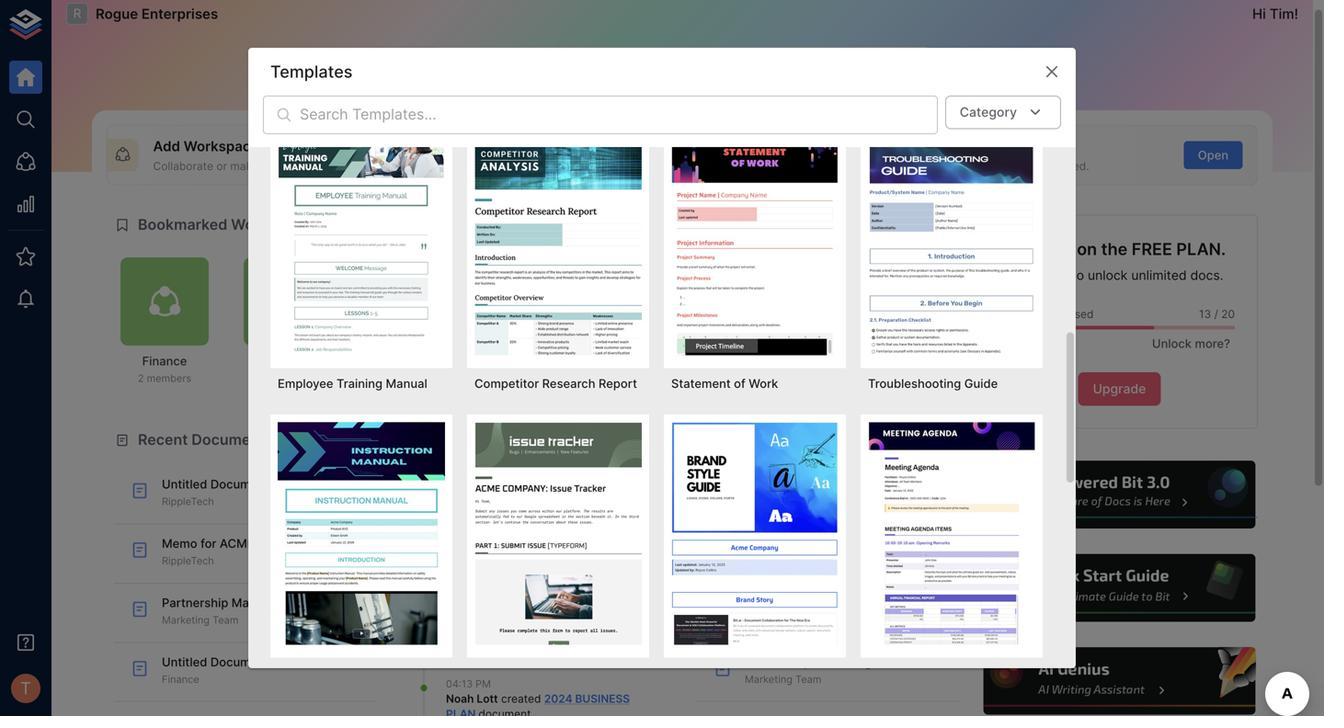 Task type: describe. For each thing, give the bounding box(es) containing it.
add workspace collaborate or make it private.
[[153, 138, 310, 173]]

brand style guide
[[671, 666, 774, 681]]

rogue
[[96, 6, 138, 22]]

templates dialog
[[248, 48, 1076, 697]]

upgrade inside you are on the free plan. upgrade to unlock unlimited docs.
[[1016, 268, 1069, 283]]

2024 business plan link
[[446, 692, 630, 717]]

troubleshooting guide
[[868, 377, 998, 391]]

1 vertical spatial created
[[501, 692, 541, 706]]

marketing down product launch marketing plan
[[815, 655, 872, 669]]

template gallery create faster and get inspired.
[[931, 138, 1090, 173]]

0 vertical spatial tim
[[1270, 6, 1295, 22]]

template
[[931, 138, 993, 155]]

more?
[[1195, 337, 1231, 351]]

untitled document link
[[551, 586, 652, 600]]

competitor research report
[[475, 377, 637, 391]]

statement
[[671, 377, 731, 391]]

marketing down product
[[745, 615, 793, 626]]

team inside partnership marketing plan marketing team
[[213, 615, 239, 626]]

docs.
[[1191, 268, 1224, 283]]

untitled for untitled document
[[745, 477, 791, 492]]

launch
[[793, 596, 835, 610]]

instruction
[[278, 666, 339, 681]]

r
[[73, 6, 81, 21]]

lott
[[477, 692, 498, 706]]

plan for partnership marketing plan
[[875, 655, 900, 669]]

burton for created
[[469, 586, 505, 600]]

04:13 pm
[[446, 678, 491, 690]]

created inside the 08:15 am tim burton created untitled document document
[[508, 586, 548, 600]]

rippletech only me
[[503, 354, 566, 385]]

document for untitled document rippletech
[[211, 477, 269, 492]]

activities
[[513, 431, 580, 449]]

report
[[599, 377, 637, 391]]

t
[[20, 679, 31, 699]]

document for untitled document finance
[[211, 655, 269, 669]]

2 inside finance 2 members
[[138, 373, 144, 385]]

4
[[429, 354, 437, 368]]

make
[[230, 159, 258, 173]]

workspaces
[[231, 216, 319, 234]]

business
[[575, 692, 630, 706]]

statement of work image
[[671, 132, 839, 356]]

marketing inside marketing team 2 members
[[612, 354, 669, 368]]

gallery
[[996, 138, 1044, 155]]

open
[[1198, 148, 1229, 162]]

13
[[1199, 308, 1212, 321]]

!
[[1295, 6, 1299, 22]]

category button
[[945, 96, 1062, 129]]

troubleshooting
[[868, 377, 962, 391]]

only for 2024
[[268, 373, 290, 385]]

create inside template gallery create faster and get inspired.
[[931, 159, 966, 173]]

t button
[[6, 669, 46, 709]]

08:15 am tim burton created untitled document document
[[446, 572, 652, 615]]

memo for acme rippletech
[[162, 537, 254, 567]]

partnership for partnership marketing plan marketing team
[[162, 596, 228, 610]]

unlock more?
[[1153, 337, 1231, 351]]

upgrade button
[[1079, 373, 1161, 406]]

plan for partnership marketing plan marketing team
[[292, 596, 317, 610]]

document
[[446, 602, 499, 615]]

plan up meeting agenda
[[899, 596, 923, 610]]

08:31 am tim burton workspace .
[[446, 513, 506, 555]]

only for 4
[[392, 373, 413, 385]]

document for untitled document
[[794, 477, 853, 492]]

type
[[602, 159, 625, 173]]

to
[[1072, 268, 1085, 283]]

2 help image from the top
[[981, 552, 1258, 625]]

meeting agenda image
[[868, 422, 1036, 645]]

unlock
[[1088, 268, 1128, 283]]

employee training manual image
[[278, 132, 445, 356]]

3 help image from the top
[[981, 645, 1258, 717]]

rippletech up competitor research report
[[503, 354, 566, 368]]

noah
[[446, 692, 474, 706]]

marketing right launch
[[838, 596, 896, 610]]

burton for workspace
[[469, 527, 505, 540]]

me for 2024
[[293, 373, 308, 385]]

unlock
[[1153, 337, 1192, 351]]

today
[[417, 474, 452, 488]]

0 vertical spatial documents
[[1004, 308, 1064, 321]]

meeting
[[868, 666, 915, 681]]

1 horizontal spatial workspace
[[430, 431, 510, 449]]

get
[[1025, 159, 1042, 173]]

used
[[1067, 308, 1094, 321]]

competitor research report image
[[475, 132, 642, 356]]

recent documents
[[138, 431, 273, 449]]

0 horizontal spatial the
[[794, 537, 813, 551]]

yesterday
[[417, 639, 474, 654]]

hi
[[1253, 6, 1267, 22]]

for
[[201, 537, 217, 551]]

0 horizontal spatial guide
[[741, 666, 774, 681]]

and
[[1002, 159, 1022, 173]]

2024 business plan
[[446, 692, 630, 717]]

of inside templates dialog
[[734, 377, 746, 391]]

1 vertical spatial documents
[[192, 431, 273, 449]]

documents used
[[1004, 308, 1094, 321]]

memo
[[162, 537, 197, 551]]

1 horizontal spatial manual
[[386, 377, 427, 391]]

bookmarked workspaces
[[138, 216, 319, 234]]

1 vertical spatial manual
[[342, 666, 384, 681]]

untitled document
[[745, 477, 853, 492]]

partnership for partnership marketing plan
[[745, 655, 812, 669]]

the inside you are on the free plan. upgrade to unlock unlimited docs.
[[1102, 239, 1128, 259]]



Task type: locate. For each thing, give the bounding box(es) containing it.
workspace inside button
[[748, 317, 801, 329]]

project for project 2024
[[251, 354, 292, 368]]

work
[[749, 377, 778, 391]]

marketing team 2 members
[[612, 354, 704, 385]]

recent
[[138, 431, 188, 449]]

only right training
[[392, 373, 413, 385]]

spaceship up spaceship project
[[816, 537, 876, 551]]

untitled for untitled document rippletech
[[162, 477, 207, 492]]

am inside 08:31 am tim burton workspace .
[[475, 513, 491, 524]]

the up unlock
[[1102, 239, 1128, 259]]

team up untitled document finance
[[213, 615, 239, 626]]

create document create any type of doc or wiki.
[[542, 138, 702, 173]]

manual right training
[[386, 377, 427, 391]]

1 vertical spatial marketing team
[[745, 674, 822, 686]]

free
[[1132, 239, 1173, 259]]

1 horizontal spatial partnership
[[745, 655, 812, 669]]

rippletech
[[503, 354, 566, 368], [162, 496, 214, 508], [745, 496, 797, 508], [162, 555, 214, 567]]

product
[[745, 596, 790, 610]]

marketing team
[[745, 615, 822, 626], [745, 674, 822, 686]]

1 help image from the top
[[981, 459, 1258, 532]]

faster
[[969, 159, 999, 173]]

create inside 'button'
[[806, 148, 844, 162]]

workspace
[[184, 138, 259, 155], [430, 431, 510, 449]]

only inside the project 2024 only me
[[268, 373, 290, 385]]

issue tracker image
[[475, 422, 642, 645]]

partnership right style
[[745, 655, 812, 669]]

doc
[[642, 159, 661, 173]]

noah lott created
[[446, 692, 544, 706]]

only left research
[[515, 373, 536, 385]]

issue tracker
[[475, 666, 551, 681]]

0 vertical spatial guide
[[965, 377, 998, 391]]

1 or from the left
[[216, 159, 227, 173]]

finance inside finance 2 members
[[142, 354, 187, 368]]

am for created
[[475, 572, 491, 584]]

add
[[153, 138, 180, 155], [425, 148, 448, 162]]

of left work
[[734, 377, 746, 391]]

1 members from the left
[[147, 373, 191, 385]]

rippletech up memo
[[162, 496, 214, 508]]

0 horizontal spatial project
[[251, 354, 292, 368]]

2024 down the tracker
[[544, 692, 573, 706]]

am
[[475, 513, 491, 524], [475, 572, 491, 584]]

0 horizontal spatial documents
[[192, 431, 273, 449]]

style
[[708, 666, 737, 681]]

burton
[[469, 527, 505, 540], [469, 586, 505, 600]]

marketing team for partnership
[[745, 674, 822, 686]]

or inside "add workspace collaborate or make it private."
[[216, 159, 227, 173]]

created
[[508, 586, 548, 600], [501, 692, 541, 706]]

the
[[1102, 239, 1128, 259], [794, 537, 813, 551]]

1 vertical spatial upgrade
[[1093, 381, 1147, 397]]

help image
[[981, 459, 1258, 532], [981, 552, 1258, 625], [981, 645, 1258, 717]]

rippletech down untitled document
[[745, 496, 797, 508]]

workspace up today
[[430, 431, 510, 449]]

or inside the create document create any type of doc or wiki.
[[665, 159, 675, 173]]

0 vertical spatial 2024
[[295, 354, 325, 368]]

you
[[1013, 239, 1044, 259]]

tim down 08:15
[[446, 586, 466, 600]]

members inside marketing team 2 members
[[640, 373, 685, 385]]

2024 inside 2024 business plan
[[544, 692, 573, 706]]

2 right research
[[631, 373, 637, 385]]

1 vertical spatial workspace
[[446, 542, 503, 555]]

document inside the create document create any type of doc or wiki.
[[590, 138, 659, 155]]

untitled inside the 08:15 am tim burton created untitled document document
[[551, 586, 594, 600]]

1 horizontal spatial documents
[[1004, 308, 1064, 321]]

1 vertical spatial guide
[[741, 666, 774, 681]]

0 horizontal spatial of
[[628, 159, 639, 173]]

me left training
[[293, 373, 308, 385]]

0 vertical spatial help image
[[981, 459, 1258, 532]]

workspace
[[748, 317, 801, 329], [446, 542, 503, 555]]

1 vertical spatial of
[[734, 377, 746, 391]]

open button
[[1184, 141, 1243, 169]]

2 2 from the left
[[631, 373, 637, 385]]

are
[[1048, 239, 1073, 259]]

20
[[1222, 308, 1235, 321]]

1 vertical spatial tim
[[446, 527, 466, 540]]

plan
[[446, 708, 476, 717]]

document inside the 08:15 am tim burton created untitled document document
[[597, 586, 652, 600]]

am right 08:31
[[475, 513, 491, 524]]

burton up document
[[469, 586, 505, 600]]

0 horizontal spatial or
[[216, 159, 227, 173]]

rippletech down memo
[[162, 555, 214, 567]]

guide right 'troubleshooting'
[[965, 377, 998, 391]]

0 vertical spatial am
[[475, 513, 491, 524]]

marketing up untitled document finance
[[162, 615, 210, 626]]

2 members from the left
[[640, 373, 685, 385]]

rippletech inside untitled document rippletech
[[162, 496, 214, 508]]

workspace down bookmark
[[748, 317, 801, 329]]

any
[[580, 159, 599, 173]]

am for workspace
[[475, 513, 491, 524]]

3 only from the left
[[515, 373, 536, 385]]

or right the doc
[[665, 159, 675, 173]]

marketing right style
[[745, 674, 793, 686]]

members up recent at the left of the page
[[147, 373, 191, 385]]

1 horizontal spatial 2
[[631, 373, 637, 385]]

marketing up "report"
[[612, 354, 669, 368]]

1 horizontal spatial guide
[[965, 377, 998, 391]]

plan inside partnership marketing plan marketing team
[[292, 596, 317, 610]]

0 vertical spatial marketing team
[[745, 615, 822, 626]]

0 horizontal spatial partnership
[[162, 596, 228, 610]]

untitled
[[162, 477, 207, 492], [745, 477, 791, 492], [551, 586, 594, 600], [162, 655, 207, 669]]

1 horizontal spatial of
[[734, 377, 746, 391]]

1 vertical spatial burton
[[469, 586, 505, 600]]

issue
[[475, 666, 505, 681]]

upgrade down you
[[1016, 268, 1069, 283]]

2 inside marketing team 2 members
[[631, 373, 637, 385]]

0 vertical spatial upgrade
[[1016, 268, 1069, 283]]

Search Templates... text field
[[300, 96, 938, 134]]

of inside the create document create any type of doc or wiki.
[[628, 159, 639, 173]]

tim for created
[[446, 586, 466, 600]]

1 only from the left
[[268, 373, 290, 385]]

2024 inside the project 2024 only me
[[295, 354, 325, 368]]

documents left 'used'
[[1004, 308, 1064, 321]]

0 vertical spatial manual
[[386, 377, 427, 391]]

am right 08:15
[[475, 572, 491, 584]]

1 horizontal spatial only
[[392, 373, 413, 385]]

templates
[[270, 61, 353, 82]]

add inside button
[[425, 148, 448, 162]]

partnership marketing plan marketing team
[[162, 596, 317, 626]]

agenda
[[918, 666, 962, 681]]

upgrade down unlock more? button
[[1093, 381, 1147, 397]]

team inside marketing team 2 members
[[672, 354, 704, 368]]

finance 2 members
[[138, 354, 191, 385]]

category
[[960, 104, 1017, 120]]

2 vertical spatial tim
[[446, 586, 466, 600]]

1 vertical spatial 2024
[[544, 692, 573, 706]]

2 me from the left
[[416, 373, 431, 385]]

2 only from the left
[[392, 373, 413, 385]]

tim
[[1270, 6, 1295, 22], [446, 527, 466, 540], [446, 586, 466, 600]]

research
[[542, 377, 596, 391]]

add button
[[407, 141, 466, 169]]

project for project 4
[[385, 354, 426, 368]]

statement of work
[[671, 377, 778, 391]]

0 vertical spatial spaceship
[[816, 537, 876, 551]]

1 horizontal spatial me
[[416, 373, 431, 385]]

upgrade inside button
[[1093, 381, 1147, 397]]

training
[[337, 377, 383, 391]]

add inside "add workspace collaborate or make it private."
[[153, 138, 180, 155]]

me inside the project 2024 only me
[[293, 373, 308, 385]]

marketing down "acme"
[[232, 596, 289, 610]]

employee training manual
[[278, 377, 427, 391]]

finance inside untitled document finance
[[162, 674, 199, 686]]

workspace up make at the left top of the page
[[184, 138, 259, 155]]

.
[[503, 542, 506, 555]]

plan up instruction
[[292, 596, 317, 610]]

troubleshooting guide image
[[868, 132, 1036, 356]]

1 am from the top
[[475, 513, 491, 524]]

guide right style
[[741, 666, 774, 681]]

inspired.
[[1045, 159, 1090, 173]]

untitled document rippletech
[[162, 477, 269, 508]]

tim for workspace
[[446, 527, 466, 540]]

documents up untitled document rippletech
[[192, 431, 273, 449]]

0 horizontal spatial 2
[[138, 373, 144, 385]]

2 horizontal spatial project
[[798, 555, 831, 567]]

team up the statement
[[672, 354, 704, 368]]

1 2 from the left
[[138, 373, 144, 385]]

1 horizontal spatial or
[[665, 159, 675, 173]]

document for create document create any type of doc or wiki.
[[590, 138, 659, 155]]

burton up . at the left of page
[[469, 527, 505, 540]]

am inside the 08:15 am tim burton created untitled document document
[[475, 572, 491, 584]]

plan left agenda
[[875, 655, 900, 669]]

meeting agenda
[[868, 666, 962, 681]]

the up spaceship project
[[794, 537, 813, 551]]

1 vertical spatial workspace
[[430, 431, 510, 449]]

3 me from the left
[[539, 373, 554, 385]]

project up employee in the bottom left of the page
[[251, 354, 292, 368]]

finance down partnership marketing plan marketing team
[[162, 674, 199, 686]]

only inside rippletech only me
[[515, 373, 536, 385]]

2 am from the top
[[475, 572, 491, 584]]

guide
[[965, 377, 998, 391], [741, 666, 774, 681]]

2024
[[295, 354, 325, 368], [544, 692, 573, 706]]

2 horizontal spatial me
[[539, 373, 554, 385]]

/
[[1215, 308, 1219, 321]]

untitled inside untitled document finance
[[162, 655, 207, 669]]

building
[[745, 537, 791, 551]]

workspace inside 08:31 am tim burton workspace .
[[446, 542, 503, 555]]

of left the doc
[[628, 159, 639, 173]]

brand style guide image
[[671, 422, 839, 645]]

burton inside the 08:15 am tim burton created untitled document document
[[469, 586, 505, 600]]

workspace activities
[[430, 431, 580, 449]]

0 vertical spatial workspace
[[184, 138, 259, 155]]

me right 'competitor'
[[539, 373, 554, 385]]

members right "report"
[[640, 373, 685, 385]]

tim right the hi
[[1270, 6, 1295, 22]]

untitled document finance
[[162, 655, 269, 686]]

0 horizontal spatial workspace
[[184, 138, 259, 155]]

recently
[[721, 431, 784, 449]]

document inside untitled document finance
[[211, 655, 269, 669]]

burton inside 08:31 am tim burton workspace .
[[469, 527, 505, 540]]

manual
[[386, 377, 427, 391], [342, 666, 384, 681]]

project
[[251, 354, 292, 368], [385, 354, 426, 368], [798, 555, 831, 567]]

1 horizontal spatial upgrade
[[1093, 381, 1147, 397]]

0 horizontal spatial manual
[[342, 666, 384, 681]]

documents
[[1004, 308, 1064, 321], [192, 431, 273, 449]]

1 vertical spatial the
[[794, 537, 813, 551]]

0 horizontal spatial only
[[268, 373, 290, 385]]

2024 up employee in the bottom left of the page
[[295, 354, 325, 368]]

team down partnership marketing plan
[[796, 674, 822, 686]]

only left training
[[268, 373, 290, 385]]

0 vertical spatial the
[[1102, 239, 1128, 259]]

0 vertical spatial workspace
[[748, 317, 801, 329]]

tim inside 08:31 am tim burton workspace .
[[446, 527, 466, 540]]

me for 4
[[416, 373, 431, 385]]

wiki.
[[678, 159, 702, 173]]

finance up recent at the left of the page
[[142, 354, 187, 368]]

plan.
[[1177, 239, 1226, 259]]

tim down 08:31
[[446, 527, 466, 540]]

you are on the free plan. upgrade to unlock unlimited docs.
[[1013, 239, 1226, 283]]

project inside project 4 only me
[[385, 354, 426, 368]]

spaceship project
[[745, 555, 831, 567]]

instruction manual image
[[278, 422, 445, 645]]

04:13
[[446, 678, 473, 690]]

me down 4
[[416, 373, 431, 385]]

bookmark workspace button
[[730, 258, 819, 346]]

create button
[[796, 141, 854, 169]]

bookmark workspace
[[748, 303, 801, 329]]

2 or from the left
[[665, 159, 675, 173]]

it
[[261, 159, 268, 173]]

collaborate
[[153, 159, 213, 173]]

pm
[[476, 678, 491, 690]]

0 horizontal spatial 2024
[[295, 354, 325, 368]]

1 horizontal spatial add
[[425, 148, 448, 162]]

1 vertical spatial am
[[475, 572, 491, 584]]

2 up recent at the left of the page
[[138, 373, 144, 385]]

0 horizontal spatial add
[[153, 138, 180, 155]]

1 horizontal spatial the
[[1102, 239, 1128, 259]]

0 horizontal spatial members
[[147, 373, 191, 385]]

1 me from the left
[[293, 373, 308, 385]]

1 horizontal spatial workspace
[[748, 317, 801, 329]]

project inside the project 2024 only me
[[251, 354, 292, 368]]

instruction manual
[[278, 666, 384, 681]]

1 burton from the top
[[469, 527, 505, 540]]

only inside project 4 only me
[[392, 373, 413, 385]]

0 vertical spatial burton
[[469, 527, 505, 540]]

workspace up 08:15
[[446, 542, 503, 555]]

0 horizontal spatial spaceship
[[745, 555, 795, 567]]

1 marketing team from the top
[[745, 615, 822, 626]]

partnership marketing plan
[[745, 655, 900, 669]]

unlimited
[[1132, 268, 1187, 283]]

1 horizontal spatial members
[[640, 373, 685, 385]]

partnership inside partnership marketing plan marketing team
[[162, 596, 228, 610]]

bookmark
[[751, 303, 798, 315]]

0 vertical spatial finance
[[142, 354, 187, 368]]

or left make at the left top of the page
[[216, 159, 227, 173]]

members inside finance 2 members
[[147, 373, 191, 385]]

2 horizontal spatial only
[[515, 373, 536, 385]]

1 vertical spatial spaceship
[[745, 555, 795, 567]]

2 marketing team from the top
[[745, 674, 822, 686]]

document inside untitled document rippletech
[[211, 477, 269, 492]]

workspace inside "add workspace collaborate or make it private."
[[184, 138, 259, 155]]

manual right instruction
[[342, 666, 384, 681]]

1 horizontal spatial spaceship
[[816, 537, 876, 551]]

building the spaceship
[[745, 537, 876, 551]]

competitor
[[475, 377, 539, 391]]

0 vertical spatial created
[[508, 586, 548, 600]]

favorited
[[787, 431, 854, 449]]

1 horizontal spatial project
[[385, 354, 426, 368]]

0 horizontal spatial upgrade
[[1016, 268, 1069, 283]]

1 vertical spatial help image
[[981, 552, 1258, 625]]

add for add
[[425, 148, 448, 162]]

team down launch
[[796, 615, 822, 626]]

2 vertical spatial help image
[[981, 645, 1258, 717]]

project down building the spaceship
[[798, 555, 831, 567]]

spaceship down building
[[745, 555, 795, 567]]

0 horizontal spatial me
[[293, 373, 308, 385]]

08:31
[[446, 513, 473, 524]]

untitled for untitled document finance
[[162, 655, 207, 669]]

2 burton from the top
[[469, 586, 505, 600]]

1 vertical spatial partnership
[[745, 655, 812, 669]]

tim inside the 08:15 am tim burton created untitled document document
[[446, 586, 466, 600]]

me inside project 4 only me
[[416, 373, 431, 385]]

marketing team for product
[[745, 615, 822, 626]]

0 vertical spatial partnership
[[162, 596, 228, 610]]

08:15
[[446, 572, 472, 584]]

project 4 only me
[[385, 354, 437, 385]]

acme
[[220, 537, 254, 551]]

13 / 20
[[1199, 308, 1235, 321]]

1 vertical spatial finance
[[162, 674, 199, 686]]

project left 4
[[385, 354, 426, 368]]

me inside rippletech only me
[[539, 373, 554, 385]]

0 vertical spatial of
[[628, 159, 639, 173]]

me
[[293, 373, 308, 385], [416, 373, 431, 385], [539, 373, 554, 385]]

marketing team down partnership marketing plan
[[745, 674, 822, 686]]

rippletech inside memo for acme rippletech
[[162, 555, 214, 567]]

add for add workspace collaborate or make it private.
[[153, 138, 180, 155]]

marketing team down product
[[745, 615, 822, 626]]

1 horizontal spatial 2024
[[544, 692, 573, 706]]

0 horizontal spatial workspace
[[446, 542, 503, 555]]

untitled inside untitled document rippletech
[[162, 477, 207, 492]]

partnership down memo for acme rippletech
[[162, 596, 228, 610]]



Task type: vqa. For each thing, say whether or not it's contained in the screenshot.


